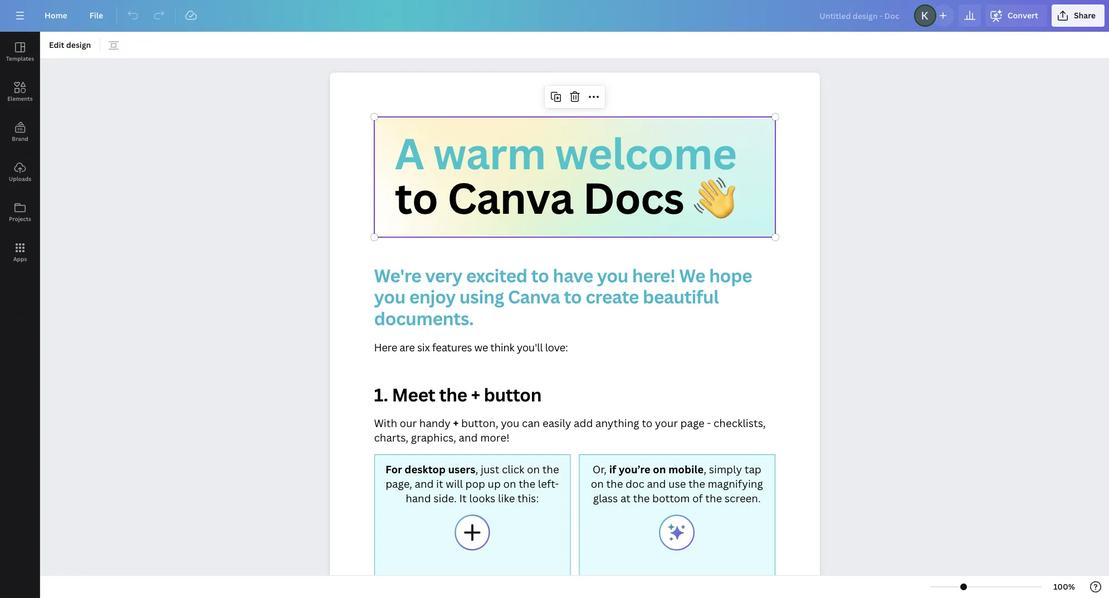 Task type: vqa. For each thing, say whether or not it's contained in the screenshot.
SIDE PANEL tab list
yes



Task type: describe. For each thing, give the bounding box(es) containing it.
design
[[66, 40, 91, 50]]

documents.
[[374, 306, 474, 330]]

0 horizontal spatial you
[[374, 285, 405, 309]]

docs
[[583, 169, 684, 226]]

edit
[[49, 40, 64, 50]]

are
[[400, 340, 415, 354]]

beautiful
[[643, 285, 719, 309]]

a
[[395, 124, 424, 182]]

can
[[522, 416, 540, 430]]

0 vertical spatial canva
[[447, 169, 573, 226]]

easily
[[543, 416, 571, 430]]

main menu bar
[[0, 0, 1109, 32]]

our
[[400, 416, 417, 430]]

100%
[[1054, 582, 1075, 592]]

we
[[474, 340, 488, 354]]

button
[[484, 383, 542, 407]]

and
[[459, 431, 478, 445]]

edit design
[[49, 40, 91, 50]]

with
[[374, 416, 397, 430]]

create
[[586, 285, 639, 309]]

checklists,
[[714, 416, 766, 430]]

anything
[[596, 416, 639, 430]]

we're very excited to have you here! we hope you enjoy using canva to create beautiful documents.
[[374, 264, 756, 330]]

excited
[[466, 264, 527, 287]]

here are six features we think you'll love:
[[374, 340, 568, 354]]

here!
[[632, 264, 676, 287]]

projects button
[[0, 192, 40, 232]]

uploads button
[[0, 152, 40, 192]]

brand button
[[0, 112, 40, 152]]

👋
[[693, 169, 735, 226]]

six
[[417, 340, 430, 354]]

features
[[432, 340, 472, 354]]

apps button
[[0, 232, 40, 272]]

side panel tab list
[[0, 32, 40, 272]]

brand
[[12, 135, 28, 143]]

button, you can easily add anything to your page - checklists, charts, graphics, and more!
[[374, 416, 769, 445]]

elements
[[7, 95, 33, 103]]

with our handy +
[[374, 416, 459, 430]]

welcome
[[555, 124, 736, 182]]

more!
[[480, 431, 510, 445]]

charts,
[[374, 431, 409, 445]]

none text field containing a warm welcome
[[330, 72, 820, 598]]

here
[[374, 340, 397, 354]]



Task type: locate. For each thing, give the bounding box(es) containing it.
file
[[90, 10, 103, 21]]

apps
[[13, 255, 27, 263]]

warm
[[433, 124, 546, 182]]

0 horizontal spatial +
[[453, 416, 459, 430]]

+ for handy
[[453, 416, 459, 430]]

1 vertical spatial canva
[[508, 285, 560, 309]]

very
[[425, 264, 462, 287]]

to
[[395, 169, 438, 226], [531, 264, 549, 287], [564, 285, 582, 309], [642, 416, 653, 430]]

-
[[707, 416, 711, 430]]

Design title text field
[[811, 4, 910, 27]]

you'll
[[517, 340, 543, 354]]

you inside button, you can easily add anything to your page - checklists, charts, graphics, and more!
[[501, 416, 520, 430]]

1 vertical spatial +
[[453, 416, 459, 430]]

canva
[[447, 169, 573, 226], [508, 285, 560, 309]]

1. meet the + button
[[374, 383, 542, 407]]

+
[[471, 383, 480, 407], [453, 416, 459, 430]]

button,
[[461, 416, 498, 430]]

convert
[[1008, 10, 1039, 21]]

handy
[[419, 416, 451, 430]]

2 horizontal spatial you
[[597, 264, 628, 287]]

enjoy
[[409, 285, 456, 309]]

+ for the
[[471, 383, 480, 407]]

page
[[681, 416, 705, 430]]

home
[[45, 10, 67, 21]]

+ right the
[[471, 383, 480, 407]]

to canva docs 👋
[[395, 169, 735, 226]]

convert button
[[986, 4, 1047, 27]]

templates
[[6, 55, 34, 62]]

home link
[[36, 4, 76, 27]]

the
[[439, 383, 467, 407]]

share button
[[1052, 4, 1105, 27]]

projects
[[9, 215, 31, 223]]

edit design button
[[45, 36, 96, 54]]

you left can
[[501, 416, 520, 430]]

elements button
[[0, 72, 40, 112]]

1.
[[374, 383, 388, 407]]

have
[[553, 264, 593, 287]]

we're
[[374, 264, 421, 287]]

uploads
[[9, 175, 31, 183]]

to inside button, you can easily add anything to your page - checklists, charts, graphics, and more!
[[642, 416, 653, 430]]

hope
[[709, 264, 752, 287]]

we
[[679, 264, 705, 287]]

None text field
[[330, 72, 820, 598]]

canva inside we're very excited to have you here! we hope you enjoy using canva to create beautiful documents.
[[508, 285, 560, 309]]

your
[[655, 416, 678, 430]]

share
[[1074, 10, 1096, 21]]

file button
[[81, 4, 112, 27]]

you right the have
[[597, 264, 628, 287]]

100% button
[[1046, 578, 1083, 596]]

love:
[[545, 340, 568, 354]]

using
[[460, 285, 504, 309]]

add
[[574, 416, 593, 430]]

graphics,
[[411, 431, 456, 445]]

1 horizontal spatial you
[[501, 416, 520, 430]]

0 vertical spatial +
[[471, 383, 480, 407]]

you left enjoy
[[374, 285, 405, 309]]

you
[[597, 264, 628, 287], [374, 285, 405, 309], [501, 416, 520, 430]]

templates button
[[0, 32, 40, 72]]

+ right handy
[[453, 416, 459, 430]]

a warm welcome
[[395, 124, 736, 182]]

think
[[490, 340, 515, 354]]

meet
[[392, 383, 435, 407]]

1 horizontal spatial +
[[471, 383, 480, 407]]



